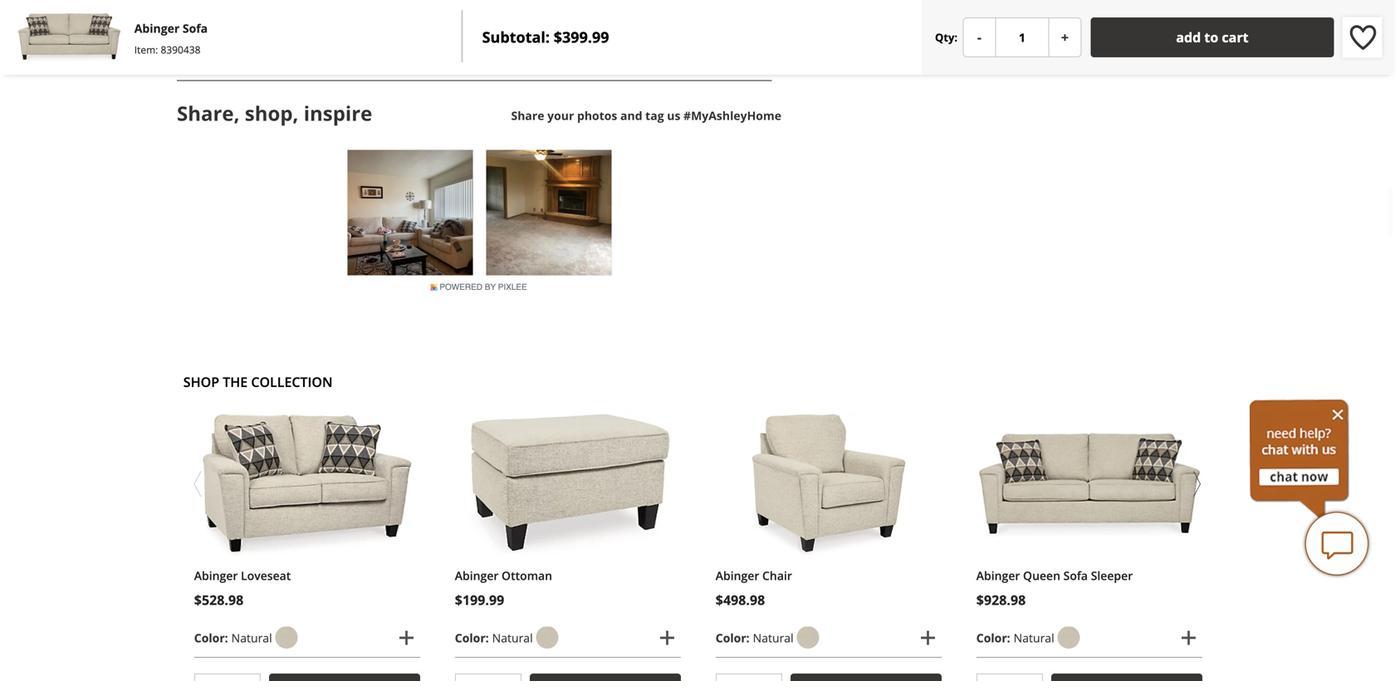 Task type: vqa. For each thing, say whether or not it's contained in the screenshot.
AVAILABILITY AND DELIVERY BASED ON THIS ZIP CODE - 90020 Image
no



Task type: locate. For each thing, give the bounding box(es) containing it.
abinger up $528.98
[[194, 568, 238, 583]]

color: for $928.98
[[977, 630, 1011, 646]]

abinger up the $928.98
[[977, 568, 1021, 583]]

add
[[1177, 28, 1202, 46]]

color: down the $928.98
[[977, 630, 1011, 646]]

abinger up "item:"
[[134, 20, 180, 36]]

abinger for $199.99
[[455, 568, 499, 583]]

dialogue message for liveperson image
[[1251, 399, 1350, 519]]

abinger ottoman, natural, large image
[[463, 411, 674, 561]]

color: down $498.98
[[716, 630, 750, 646]]

color: for $498.98
[[716, 630, 750, 646]]

n image for $498.98
[[797, 627, 820, 649]]

None text field
[[996, 17, 1050, 57]]

cart
[[1223, 28, 1249, 46]]

abinger loveseat, natural, large image
[[199, 411, 415, 561]]

add to cart
[[1177, 28, 1249, 46]]

shop the collection
[[183, 373, 333, 391]]

2 n image from the left
[[1058, 627, 1081, 649]]

1 natural from the left
[[232, 630, 272, 646]]

abinger inside the 'abinger queen sofa sleeper $928.98'
[[977, 568, 1021, 583]]

queen
[[1024, 568, 1061, 583]]

abinger for item:
[[134, 20, 180, 36]]

abinger chair, natural, large image
[[749, 411, 909, 561]]

n image
[[536, 627, 559, 649], [797, 627, 820, 649]]

0 horizontal spatial sofa
[[183, 20, 208, 36]]

4 natural from the left
[[1014, 630, 1055, 646]]

color: down $528.98
[[194, 630, 228, 646]]

2 color: from the left
[[455, 630, 489, 646]]

0 horizontal spatial n image
[[276, 627, 298, 649]]

1 n image from the left
[[536, 627, 559, 649]]

sofa
[[183, 20, 208, 36], [1064, 568, 1089, 583]]

1 n image from the left
[[276, 627, 298, 649]]

natural for $528.98
[[232, 630, 272, 646]]

$498.98
[[716, 591, 765, 609]]

1 horizontal spatial sofa
[[1064, 568, 1089, 583]]

n image for $928.98
[[1058, 627, 1081, 649]]

abinger inside the "abinger chair $498.98"
[[716, 568, 760, 583]]

0 vertical spatial sofa
[[183, 20, 208, 36]]

n image down the 'abinger queen sofa sleeper $928.98'
[[1058, 627, 1081, 649]]

to
[[1205, 28, 1219, 46]]

abinger up $199.99
[[455, 568, 499, 583]]

natural down $199.99
[[492, 630, 533, 646]]

powered by pixlee
[[440, 283, 527, 292]]

abinger chair $498.98
[[716, 568, 793, 609]]

add to cart button
[[1091, 17, 1335, 57]]

abinger inside 'abinger loveseat $528.98'
[[194, 568, 238, 583]]

1 horizontal spatial n image
[[797, 627, 820, 649]]

$928.98
[[977, 591, 1026, 609]]

abinger up $498.98
[[716, 568, 760, 583]]

3 natural from the left
[[753, 630, 794, 646]]

ottoman
[[502, 568, 553, 583]]

abinger inside 'abinger sofa item: 8390438'
[[134, 20, 180, 36]]

color: down $199.99
[[455, 630, 489, 646]]

natural down the $928.98
[[1014, 630, 1055, 646]]

2 natural from the left
[[492, 630, 533, 646]]

natural down $528.98
[[232, 630, 272, 646]]

$199.99
[[455, 591, 505, 609]]

1 vertical spatial sofa
[[1064, 568, 1089, 583]]

1 color: from the left
[[194, 630, 228, 646]]

color: for $528.98
[[194, 630, 228, 646]]

natural
[[232, 630, 272, 646], [492, 630, 533, 646], [753, 630, 794, 646], [1014, 630, 1055, 646]]

0 horizontal spatial n image
[[536, 627, 559, 649]]

pixlee
[[498, 283, 527, 292]]

abinger
[[134, 20, 180, 36], [194, 568, 238, 583], [455, 568, 499, 583], [716, 568, 760, 583], [977, 568, 1021, 583]]

collection
[[251, 373, 333, 391]]

natural down $498.98
[[753, 630, 794, 646]]

2 n image from the left
[[797, 627, 820, 649]]

None button
[[963, 17, 997, 57], [1049, 17, 1082, 57], [963, 17, 997, 57], [1049, 17, 1082, 57]]

abinger ottoman $199.99
[[455, 568, 553, 609]]

1 horizontal spatial n image
[[1058, 627, 1081, 649]]

color:
[[194, 630, 228, 646], [455, 630, 489, 646], [716, 630, 750, 646], [977, 630, 1011, 646]]

loveseat
[[241, 568, 291, 583]]

n image for $528.98
[[276, 627, 298, 649]]

n image
[[276, 627, 298, 649], [1058, 627, 1081, 649]]

n image down loveseat
[[276, 627, 298, 649]]

4 color: from the left
[[977, 630, 1011, 646]]

abinger loveseat link
[[194, 568, 291, 583]]

sofa right the queen on the right
[[1064, 568, 1089, 583]]

3 color: from the left
[[716, 630, 750, 646]]

abinger sofa, natural, large image
[[17, 12, 122, 63]]

sofa inside the 'abinger queen sofa sleeper $928.98'
[[1064, 568, 1089, 583]]

sofa up 8390438
[[183, 20, 208, 36]]

abinger inside abinger ottoman $199.99
[[455, 568, 499, 583]]



Task type: describe. For each thing, give the bounding box(es) containing it.
natural for $498.98
[[753, 630, 794, 646]]

abinger loveseat $528.98
[[194, 568, 291, 609]]

abinger queen sofa sleeper $928.98
[[977, 568, 1134, 609]]

qty:
[[936, 30, 958, 45]]

powered by pixlee link
[[392, 280, 566, 295]]

item:
[[134, 43, 158, 57]]

abinger queen sofa sleeper link
[[977, 568, 1134, 583]]

subtotal:
[[482, 27, 550, 47]]

by
[[485, 283, 496, 292]]

color: for $199.99
[[455, 630, 489, 646]]

abinger ottoman link
[[455, 568, 553, 583]]

abinger sofa item: 8390438
[[134, 20, 208, 57]]

8390438
[[161, 43, 201, 57]]

shop
[[183, 373, 219, 391]]

abinger for sofa
[[977, 568, 1021, 583]]

subtotal: $399.99
[[482, 27, 610, 47]]

natural for $928.98
[[1014, 630, 1055, 646]]

sofa inside 'abinger sofa item: 8390438'
[[183, 20, 208, 36]]

n image for $199.99
[[536, 627, 559, 649]]

abinger for $528.98
[[194, 568, 238, 583]]

sleeper
[[1092, 568, 1134, 583]]

$528.98
[[194, 591, 244, 609]]

powered
[[440, 283, 483, 292]]

natural for $199.99
[[492, 630, 533, 646]]

chat bubble mobile view image
[[1305, 511, 1371, 577]]

abinger for $498.98
[[716, 568, 760, 583]]

chair
[[763, 568, 793, 583]]

abinger queen sofa sleeper, natural, large image
[[977, 431, 1203, 540]]

abinger chair link
[[716, 568, 793, 583]]

$399.99
[[554, 27, 610, 47]]

the
[[223, 373, 248, 391]]



